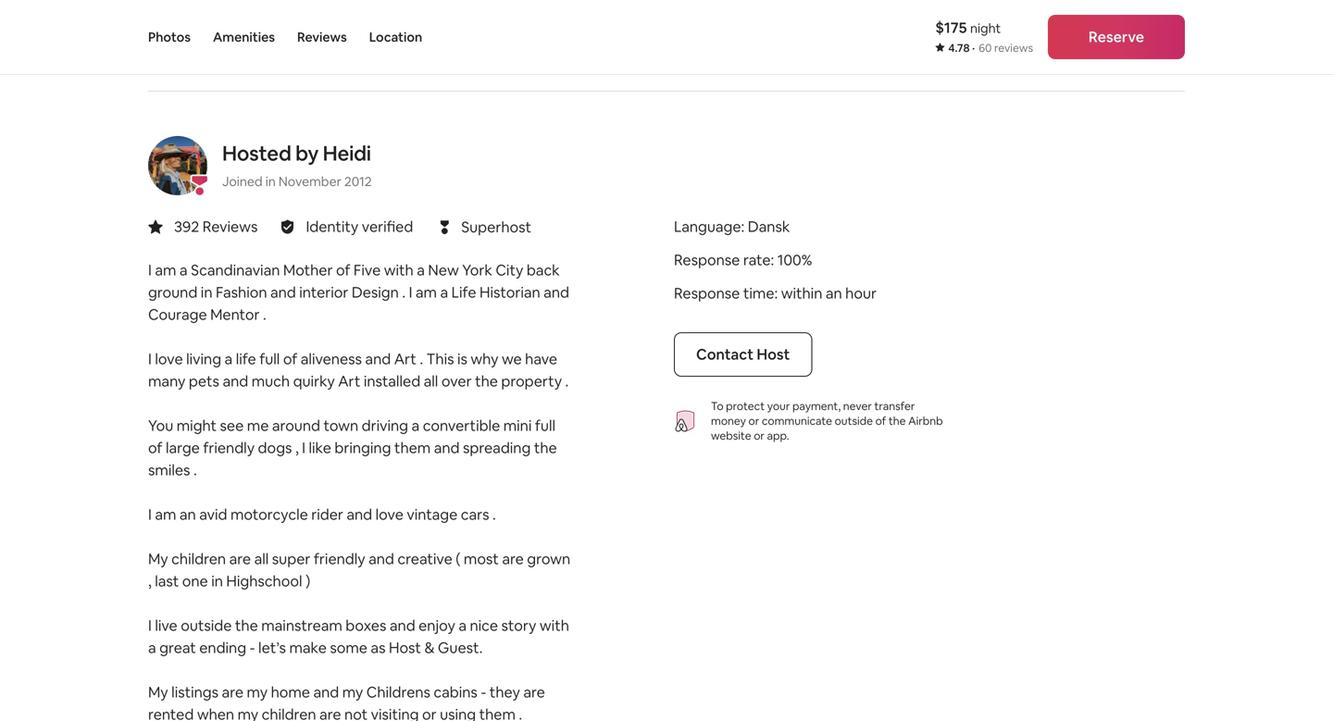 Task type: vqa. For each thing, say whether or not it's contained in the screenshot.


Task type: describe. For each thing, give the bounding box(es) containing it.
0 vertical spatial :
[[741, 217, 745, 236]]

full inside i love living a life full of aliveness and art . this is why we have many pets and much quirky art installed all over the property .
[[259, 349, 280, 368]]

i for scandinavian
[[148, 261, 152, 280]]

one
[[182, 572, 208, 591]]

my left home
[[247, 683, 268, 702]]

or down 'protect'
[[749, 414, 760, 428]]

in inside i am a scandinavian mother of five with a new york city back ground in fashion and interior design . i am a life historian and courage mentor .
[[201, 283, 213, 302]]

new
[[428, 261, 459, 280]]

avid
[[199, 505, 227, 524]]

as
[[371, 638, 386, 657]]

highschool
[[226, 572, 302, 591]]

hour
[[846, 284, 877, 303]]

and inside you might see me around town driving a convertible mini full of large  friendly dogs , i like bringing them and spreading the smiles .
[[434, 438, 460, 457]]

me
[[247, 416, 269, 435]]

protect
[[726, 399, 765, 413]]

children inside my children are all super friendly and creative ( most are grown , last one in highschool )
[[171, 549, 226, 568]]

reserve button
[[1048, 15, 1185, 59]]

love inside i love living a life full of aliveness and art . this is why we have many pets and much quirky art installed all over the property .
[[155, 349, 183, 368]]

november
[[279, 173, 342, 190]]

ending
[[199, 638, 246, 657]]

contact host
[[696, 345, 790, 364]]

rented
[[148, 705, 194, 721]]

friendly inside you might see me around town driving a convertible mini full of large  friendly dogs , i like bringing them and spreading the smiles .
[[203, 438, 255, 457]]

property
[[501, 372, 562, 391]]

with inside i am a scandinavian mother of five with a new york city back ground in fashion and interior design . i am a life historian and courage mentor .
[[384, 261, 414, 280]]

cabins
[[434, 683, 478, 702]]

creative
[[398, 549, 453, 568]]

dansk
[[748, 217, 790, 236]]

around
[[272, 416, 320, 435]]

great
[[159, 638, 196, 657]]

photos
[[148, 29, 191, 45]]

0 horizontal spatial an
[[180, 505, 196, 524]]

quirky
[[293, 372, 335, 391]]

the inside you might see me around town driving a convertible mini full of large  friendly dogs , i like bringing them and spreading the smiles .
[[534, 438, 557, 457]]

is
[[457, 349, 468, 368]]

hosted
[[222, 140, 291, 167]]

nice
[[470, 616, 498, 635]]

interior
[[299, 283, 349, 302]]

response rate : 100%
[[674, 250, 812, 269]]

night
[[970, 20, 1001, 37]]

many
[[148, 372, 186, 391]]

amenities
[[213, 29, 275, 45]]

and down mother
[[270, 283, 296, 302]]

photos button
[[148, 0, 191, 74]]

the inside to protect your payment, never transfer money or communicate outside of the airbnb website or app.
[[889, 414, 906, 428]]

my for my listings are my home and my childrens cabins - they are rented when my children are not visiting or using them .
[[148, 683, 168, 702]]

driving
[[362, 416, 408, 435]]

some
[[330, 638, 368, 657]]

i right design
[[409, 283, 412, 302]]

super
[[272, 549, 311, 568]]

i for the
[[148, 616, 152, 635]]

or inside 'my listings are my home and my childrens cabins - they are rented when my children are not visiting or using them .'
[[422, 705, 437, 721]]

response for response time
[[674, 284, 740, 303]]

bringing
[[335, 438, 391, 457]]

. inside you might see me around town driving a convertible mini full of large  friendly dogs , i like bringing them and spreading the smiles .
[[193, 461, 197, 480]]

response for response rate
[[674, 250, 740, 269]]

of inside you might see me around town driving a convertible mini full of large  friendly dogs , i like bringing them and spreading the smiles .
[[148, 438, 162, 457]]

contact host link
[[674, 332, 812, 377]]

rate
[[743, 250, 771, 269]]

york
[[462, 261, 493, 280]]

i am a scandinavian mother of five with a new york city back ground in fashion and interior design . i am a life historian and courage mentor .
[[148, 261, 569, 324]]

hosted by heidi joined in november 2012
[[222, 140, 372, 190]]

0 horizontal spatial art
[[338, 372, 361, 391]]

and right rider
[[347, 505, 372, 524]]

392 reviews
[[174, 217, 258, 236]]

i live outside the mainstream boxes and enjoy a nice story with a great ending - let's make some as host & guest.
[[148, 616, 569, 657]]

my up not
[[342, 683, 363, 702]]

am for i am a scandinavian mother of five with a new york city back ground in fashion and interior design . i am a life historian and courage mentor .
[[155, 261, 176, 280]]

you
[[148, 416, 173, 435]]

payment,
[[793, 399, 841, 413]]

historian
[[480, 283, 540, 302]]

my right when
[[238, 705, 258, 721]]

of inside to protect your payment, never transfer money or communicate outside of the airbnb website or app.
[[876, 414, 886, 428]]

the inside i love living a life full of aliveness and art . this is why we have many pets and much quirky art installed all over the property .
[[475, 372, 498, 391]]

. left the this
[[420, 349, 423, 368]]

response time : within an hour
[[674, 284, 877, 303]]

joined
[[222, 173, 263, 190]]

i for a
[[148, 349, 152, 368]]

living
[[186, 349, 221, 368]]

money
[[711, 414, 746, 428]]

smiles
[[148, 461, 190, 480]]

host inside i live outside the mainstream boxes and enjoy a nice story with a great ending - let's make some as host & guest.
[[389, 638, 421, 657]]

a inside you might see me around town driving a convertible mini full of large  friendly dogs , i like bringing them and spreading the smiles .
[[412, 416, 420, 435]]

$175
[[936, 18, 967, 37]]

verified
[[362, 217, 413, 236]]

story
[[501, 616, 537, 635]]

1 vertical spatial am
[[416, 283, 437, 302]]

i for avid
[[148, 505, 152, 524]]

are right the they
[[523, 683, 545, 702]]

. right mentor
[[263, 305, 266, 324]]

a inside i love living a life full of aliveness and art . this is why we have many pets and much quirky art installed all over the property .
[[225, 349, 233, 368]]

are right the most
[[502, 549, 524, 568]]

. inside 'my listings are my home and my childrens cabins - they are rented when my children are not visiting or using them .'
[[519, 705, 522, 721]]

and up installed at left
[[365, 349, 391, 368]]

my children are all super friendly and creative ( most are grown , last one in highschool )
[[148, 549, 571, 591]]

them inside you might see me around town driving a convertible mini full of large  friendly dogs , i like bringing them and spreading the smiles .
[[394, 438, 431, 457]]

time
[[743, 284, 775, 303]]

and inside 'my listings are my home and my childrens cabins - they are rented when my children are not visiting or using them .'
[[313, 683, 339, 702]]

are up highschool
[[229, 549, 251, 568]]

all inside i love living a life full of aliveness and art . this is why we have many pets and much quirky art installed all over the property .
[[424, 372, 438, 391]]

2012
[[344, 173, 372, 190]]

host inside contact host link
[[757, 345, 790, 364]]

boxes
[[346, 616, 386, 635]]

mother
[[283, 261, 333, 280]]

)
[[306, 572, 310, 591]]

your
[[767, 399, 790, 413]]

more
[[189, 27, 226, 46]]

reviews
[[995, 41, 1033, 55]]

reviews button
[[297, 0, 347, 74]]

, inside you might see me around town driving a convertible mini full of large  friendly dogs , i like bringing them and spreading the smiles .
[[295, 438, 299, 457]]

using
[[440, 705, 476, 721]]

installed
[[364, 372, 421, 391]]

last
[[155, 572, 179, 591]]

five
[[354, 261, 381, 280]]

children inside 'my listings are my home and my childrens cabins - they are rented when my children are not visiting or using them .'
[[262, 705, 316, 721]]



Task type: locate. For each thing, give the bounding box(es) containing it.
convertible
[[423, 416, 500, 435]]

0 horizontal spatial host
[[389, 638, 421, 657]]

1 horizontal spatial friendly
[[314, 549, 365, 568]]

mentor
[[210, 305, 260, 324]]

the down "transfer"
[[889, 414, 906, 428]]

0 horizontal spatial reviews
[[203, 217, 258, 236]]

the down why
[[475, 372, 498, 391]]

of up much
[[283, 349, 298, 368]]

0 vertical spatial all
[[424, 372, 438, 391]]

0 vertical spatial love
[[155, 349, 183, 368]]

1 horizontal spatial children
[[262, 705, 316, 721]]

rider
[[311, 505, 343, 524]]

heidi is a superhost. learn more about heidi. image
[[148, 136, 207, 195], [148, 136, 207, 195]]

them inside 'my listings are my home and my childrens cabins - they are rented when my children are not visiting or using them .'
[[479, 705, 516, 721]]

. down large
[[193, 461, 197, 480]]

and left 'enjoy'
[[390, 616, 415, 635]]

- left let's
[[250, 638, 255, 657]]

an
[[826, 284, 842, 303], [180, 505, 196, 524]]

in right ground
[[201, 283, 213, 302]]

4.78
[[949, 41, 970, 55]]

1 horizontal spatial art
[[394, 349, 417, 368]]

them
[[394, 438, 431, 457], [479, 705, 516, 721]]

dogs
[[258, 438, 292, 457]]

: left 100% at the top of the page
[[771, 250, 774, 269]]

of inside i love living a life full of aliveness and art . this is why we have many pets and much quirky art installed all over the property .
[[283, 349, 298, 368]]

an left hour
[[826, 284, 842, 303]]

pets
[[189, 372, 219, 391]]

life
[[452, 283, 476, 302]]

full inside you might see me around town driving a convertible mini full of large  friendly dogs , i like bringing them and spreading the smiles .
[[535, 416, 556, 435]]

,
[[295, 438, 299, 457], [148, 572, 152, 591]]

outside inside to protect your payment, never transfer money or communicate outside of the airbnb website or app.
[[835, 414, 873, 428]]

and
[[270, 283, 296, 302], [544, 283, 569, 302], [365, 349, 391, 368], [223, 372, 248, 391], [434, 438, 460, 457], [347, 505, 372, 524], [369, 549, 394, 568], [390, 616, 415, 635], [313, 683, 339, 702]]

. right design
[[402, 283, 406, 302]]

0 vertical spatial my
[[148, 549, 168, 568]]

mainstream
[[261, 616, 342, 635]]

i left like
[[302, 438, 306, 457]]

heidi
[[323, 140, 371, 167]]

love left 'vintage'
[[376, 505, 404, 524]]

: left within
[[775, 284, 778, 303]]

i up ground
[[148, 261, 152, 280]]

1 vertical spatial host
[[389, 638, 421, 657]]

0 horizontal spatial all
[[254, 549, 269, 568]]

i love living a life full of aliveness and art . this is why we have many pets and much quirky art installed all over the property .
[[148, 349, 569, 391]]

1 horizontal spatial full
[[535, 416, 556, 435]]

spreading
[[463, 438, 531, 457]]

0 vertical spatial full
[[259, 349, 280, 368]]

- inside i live outside the mainstream boxes and enjoy a nice story with a great ending - let's make some as host & guest.
[[250, 638, 255, 657]]

1 horizontal spatial an
[[826, 284, 842, 303]]

my listings are my home and my childrens cabins - they are rented when my children are not visiting or using them .
[[148, 683, 545, 721]]

art down aliveness
[[338, 372, 361, 391]]

0 vertical spatial friendly
[[203, 438, 255, 457]]

󰀃
[[440, 216, 449, 238]]

my
[[247, 683, 268, 702], [342, 683, 363, 702], [238, 705, 258, 721]]

superhost
[[461, 218, 532, 236]]

they
[[490, 683, 520, 702]]

all up highschool
[[254, 549, 269, 568]]

am for i am an avid motorcycle rider and love vintage cars .
[[155, 505, 176, 524]]

0 horizontal spatial friendly
[[203, 438, 255, 457]]

i inside i live outside the mainstream boxes and enjoy a nice story with a great ending - let's make some as host & guest.
[[148, 616, 152, 635]]

1 vertical spatial my
[[148, 683, 168, 702]]

0 vertical spatial -
[[250, 638, 255, 657]]

0 vertical spatial outside
[[835, 414, 873, 428]]

you might see me around town driving a convertible mini full of large  friendly dogs , i like bringing them and spreading the smiles .
[[148, 416, 557, 480]]

make
[[289, 638, 327, 657]]

art up installed at left
[[394, 349, 417, 368]]

motorcycle
[[231, 505, 308, 524]]

friendly inside my children are all super friendly and creative ( most are grown , last one in highschool )
[[314, 549, 365, 568]]

full up much
[[259, 349, 280, 368]]

host right contact on the right of page
[[757, 345, 790, 364]]

- left the they
[[481, 683, 486, 702]]

and down back
[[544, 283, 569, 302]]

much
[[252, 372, 290, 391]]

my for my children are all super friendly and creative ( most are grown , last one in highschool )
[[148, 549, 168, 568]]

1 vertical spatial all
[[254, 549, 269, 568]]

0 vertical spatial with
[[384, 261, 414, 280]]

1 horizontal spatial them
[[479, 705, 516, 721]]

language : dansk
[[674, 217, 790, 236]]

i left the live
[[148, 616, 152, 635]]

0 horizontal spatial with
[[384, 261, 414, 280]]

, inside my children are all super friendly and creative ( most are grown , last one in highschool )
[[148, 572, 152, 591]]

0 horizontal spatial full
[[259, 349, 280, 368]]

and inside my children are all super friendly and creative ( most are grown , last one in highschool )
[[369, 549, 394, 568]]

town
[[324, 416, 359, 435]]

home
[[271, 683, 310, 702]]

large
[[166, 438, 200, 457]]

them down driving
[[394, 438, 431, 457]]

2 vertical spatial in
[[211, 572, 223, 591]]

love up many
[[155, 349, 183, 368]]

1 vertical spatial full
[[535, 416, 556, 435]]

and inside i live outside the mainstream boxes and enjoy a nice story with a great ending - let's make some as host & guest.
[[390, 616, 415, 635]]

outside inside i live outside the mainstream boxes and enjoy a nice story with a great ending - let's make some as host & guest.
[[181, 616, 232, 635]]

location button
[[369, 0, 422, 74]]

in right one
[[211, 572, 223, 591]]

i am an avid motorcycle rider and love vintage cars .
[[148, 505, 496, 524]]

with right story at the left bottom of the page
[[540, 616, 569, 635]]

reserve
[[1089, 27, 1145, 46]]

the up ending
[[235, 616, 258, 635]]

transfer
[[875, 399, 915, 413]]

show more button
[[148, 27, 241, 46]]

children
[[171, 549, 226, 568], [262, 705, 316, 721]]

0 vertical spatial host
[[757, 345, 790, 364]]

1 response from the top
[[674, 250, 740, 269]]

my inside my children are all super friendly and creative ( most are grown , last one in highschool )
[[148, 549, 168, 568]]

2 vertical spatial :
[[775, 284, 778, 303]]

all down the this
[[424, 372, 438, 391]]

or left using
[[422, 705, 437, 721]]

live
[[155, 616, 178, 635]]

host
[[757, 345, 790, 364], [389, 638, 421, 657]]

by
[[295, 140, 319, 167]]

over
[[442, 372, 472, 391]]

: for time
[[775, 284, 778, 303]]

, left last
[[148, 572, 152, 591]]

1 horizontal spatial -
[[481, 683, 486, 702]]

0 vertical spatial reviews
[[297, 29, 347, 45]]

identity verified
[[306, 217, 413, 236]]

1 vertical spatial outside
[[181, 616, 232, 635]]

enjoy
[[419, 616, 455, 635]]

website
[[711, 429, 752, 443]]

love
[[155, 349, 183, 368], [376, 505, 404, 524]]

392
[[174, 217, 199, 236]]

0 horizontal spatial them
[[394, 438, 431, 457]]

, right "dogs" at the left of page
[[295, 438, 299, 457]]

i inside i love living a life full of aliveness and art . this is why we have many pets and much quirky art installed all over the property .
[[148, 349, 152, 368]]

the right spreading
[[534, 438, 557, 457]]

a
[[180, 261, 188, 280], [417, 261, 425, 280], [440, 283, 448, 302], [225, 349, 233, 368], [412, 416, 420, 435], [459, 616, 467, 635], [148, 638, 156, 657]]

reviews left location button
[[297, 29, 347, 45]]

0 vertical spatial an
[[826, 284, 842, 303]]

am down smiles
[[155, 505, 176, 524]]

. right cars
[[493, 505, 496, 524]]

1 horizontal spatial all
[[424, 372, 438, 391]]

1 vertical spatial love
[[376, 505, 404, 524]]

the
[[475, 372, 498, 391], [889, 414, 906, 428], [534, 438, 557, 457], [235, 616, 258, 635]]

&
[[425, 638, 435, 657]]

contact
[[696, 345, 754, 364]]

1 horizontal spatial host
[[757, 345, 790, 364]]

1 vertical spatial children
[[262, 705, 316, 721]]

within
[[781, 284, 823, 303]]

and down convertible on the bottom left
[[434, 438, 460, 457]]

1 vertical spatial art
[[338, 372, 361, 391]]

might
[[177, 416, 217, 435]]

0 vertical spatial children
[[171, 549, 226, 568]]

- inside 'my listings are my home and my childrens cabins - they are rented when my children are not visiting or using them .'
[[481, 683, 486, 702]]

. down the they
[[519, 705, 522, 721]]

:
[[741, 217, 745, 236], [771, 250, 774, 269], [775, 284, 778, 303]]

0 horizontal spatial love
[[155, 349, 183, 368]]

my inside 'my listings are my home and my childrens cabins - they are rented when my children are not visiting or using them .'
[[148, 683, 168, 702]]

of
[[336, 261, 350, 280], [283, 349, 298, 368], [876, 414, 886, 428], [148, 438, 162, 457]]

i down smiles
[[148, 505, 152, 524]]

back
[[527, 261, 560, 280]]

0 horizontal spatial children
[[171, 549, 226, 568]]

1 vertical spatial an
[[180, 505, 196, 524]]

to protect your payment, never transfer money or communicate outside of the airbnb website or app.
[[711, 399, 943, 443]]

60
[[979, 41, 992, 55]]

city
[[496, 261, 524, 280]]

1 vertical spatial reviews
[[203, 217, 258, 236]]

see
[[220, 416, 244, 435]]

reviews right '392'
[[203, 217, 258, 236]]

all inside my children are all super friendly and creative ( most are grown , last one in highschool )
[[254, 549, 269, 568]]

this
[[426, 349, 454, 368]]

4.78 · 60 reviews
[[949, 41, 1033, 55]]

my up rented on the bottom left of the page
[[148, 683, 168, 702]]

with right five
[[384, 261, 414, 280]]

1 vertical spatial -
[[481, 683, 486, 702]]

: for rate
[[771, 250, 774, 269]]

are up when
[[222, 683, 244, 702]]

of inside i am a scandinavian mother of five with a new york city back ground in fashion and interior design . i am a life historian and courage mentor .
[[336, 261, 350, 280]]

1 horizontal spatial love
[[376, 505, 404, 524]]

full right mini
[[535, 416, 556, 435]]

1 horizontal spatial reviews
[[297, 29, 347, 45]]

1 vertical spatial :
[[771, 250, 774, 269]]

0 vertical spatial in
[[265, 173, 276, 190]]

an left the avid
[[180, 505, 196, 524]]

and right home
[[313, 683, 339, 702]]

of down you
[[148, 438, 162, 457]]

outside down never
[[835, 414, 873, 428]]

am
[[155, 261, 176, 280], [416, 283, 437, 302], [155, 505, 176, 524]]

0 horizontal spatial outside
[[181, 616, 232, 635]]

2 my from the top
[[148, 683, 168, 702]]

$175 night
[[936, 18, 1001, 37]]

children down home
[[262, 705, 316, 721]]

1 vertical spatial with
[[540, 616, 569, 635]]

vintage
[[407, 505, 458, 524]]

0 vertical spatial response
[[674, 250, 740, 269]]

amenities button
[[213, 0, 275, 74]]

my up last
[[148, 549, 168, 568]]

children up one
[[171, 549, 226, 568]]

1 my from the top
[[148, 549, 168, 568]]

or left app.
[[754, 429, 765, 443]]

1 horizontal spatial ,
[[295, 438, 299, 457]]

identity
[[306, 217, 359, 236]]

host left &
[[389, 638, 421, 657]]

friendly down see
[[203, 438, 255, 457]]

0 vertical spatial art
[[394, 349, 417, 368]]

visiting
[[371, 705, 419, 721]]

1 horizontal spatial outside
[[835, 414, 873, 428]]

them down the they
[[479, 705, 516, 721]]

response down language
[[674, 250, 740, 269]]

are left not
[[320, 705, 341, 721]]

friendly down rider
[[314, 549, 365, 568]]

location
[[369, 29, 422, 45]]

in inside my children are all super friendly and creative ( most are grown , last one in highschool )
[[211, 572, 223, 591]]

communicate
[[762, 414, 832, 428]]

1 vertical spatial ,
[[148, 572, 152, 591]]

1 vertical spatial response
[[674, 284, 740, 303]]

0 vertical spatial them
[[394, 438, 431, 457]]

am down new
[[416, 283, 437, 302]]

0 vertical spatial ,
[[295, 438, 299, 457]]

0 vertical spatial am
[[155, 261, 176, 280]]

response down response rate : 100%
[[674, 284, 740, 303]]

cars
[[461, 505, 489, 524]]

when
[[197, 705, 234, 721]]

to
[[711, 399, 724, 413]]

show more
[[148, 27, 226, 46]]

1 vertical spatial friendly
[[314, 549, 365, 568]]

with
[[384, 261, 414, 280], [540, 616, 569, 635]]

i up many
[[148, 349, 152, 368]]

am up ground
[[155, 261, 176, 280]]

1 vertical spatial them
[[479, 705, 516, 721]]

childrens
[[366, 683, 431, 702]]

show
[[148, 27, 186, 46]]

·
[[972, 41, 975, 55]]

: left dansk on the right top of the page
[[741, 217, 745, 236]]

never
[[843, 399, 872, 413]]

of down "transfer"
[[876, 414, 886, 428]]

like
[[309, 438, 331, 457]]

and down life
[[223, 372, 248, 391]]

in inside hosted by heidi joined in november 2012
[[265, 173, 276, 190]]

. right property
[[565, 372, 569, 391]]

1 vertical spatial in
[[201, 283, 213, 302]]

with inside i live outside the mainstream boxes and enjoy a nice story with a great ending - let's make some as host & guest.
[[540, 616, 569, 635]]

i inside you might see me around town driving a convertible mini full of large  friendly dogs , i like bringing them and spreading the smiles .
[[302, 438, 306, 457]]

fashion
[[216, 283, 267, 302]]

the inside i live outside the mainstream boxes and enjoy a nice story with a great ending - let's make some as host & guest.
[[235, 616, 258, 635]]

0 horizontal spatial ,
[[148, 572, 152, 591]]

in right joined
[[265, 173, 276, 190]]

outside up ending
[[181, 616, 232, 635]]

0 horizontal spatial -
[[250, 638, 255, 657]]

1 horizontal spatial with
[[540, 616, 569, 635]]

2 response from the top
[[674, 284, 740, 303]]

of left five
[[336, 261, 350, 280]]

and left creative
[[369, 549, 394, 568]]

2 vertical spatial am
[[155, 505, 176, 524]]



